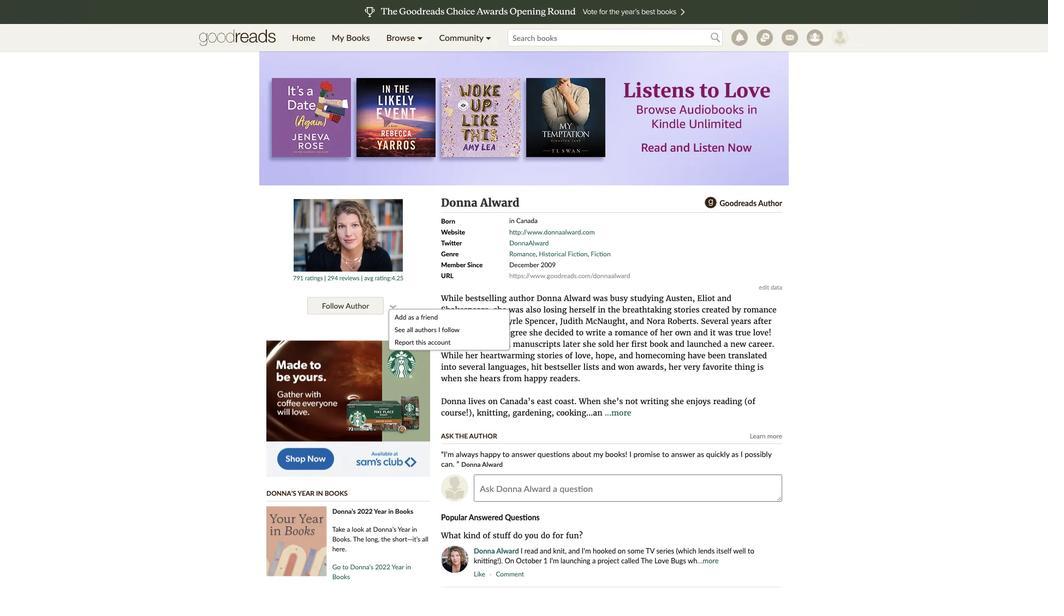 Task type: describe. For each thing, give the bounding box(es) containing it.
shakespeare,
[[441, 305, 491, 315]]

to inside "while bestselling author donna alward was busy studying austen, eliot and shakespeare, she was also losing herself in the breathtaking stories created by romance novelists like lavyrle spencer, judith mcnaught, and nora roberts. several years after completing her degree she decided to write a romance of her own and it was true love! five years and ten manuscripts later she sold her first book and launched a new career. while her heartwarming stories of love, hope, and homecoming have been translated into several languages, hit bestseller lists and won awards, her very favorite thing is when she hears from happy readers."
[[576, 328, 584, 338]]

791
[[293, 274, 304, 282]]

in canada website
[[441, 217, 538, 236]]

career.
[[749, 339, 775, 349]]

she up lavyrle
[[494, 305, 507, 315]]

kind
[[464, 531, 481, 541]]

Search for books to add to your shelves search field
[[508, 29, 723, 46]]

0 horizontal spatial years
[[459, 339, 480, 349]]

year inside go to donna's 2022 year in books
[[392, 564, 404, 571]]

about
[[572, 450, 592, 459]]

eliot
[[698, 294, 715, 303]]

thing
[[735, 362, 755, 372]]

and up launched
[[694, 328, 708, 338]]

the inside the take a look at donna's year in books. the  long, the short—it's all here.
[[353, 536, 364, 544]]

0 vertical spatial donna alward
[[441, 196, 520, 210]]

my books link
[[324, 24, 378, 51]]

her up several
[[465, 351, 478, 361]]

1 vertical spatial like
[[474, 570, 486, 578]]

i inside i read and knit, and i'm hooked on some tv series (which lends itself well to knitting!). on october 1 i'm launching a project called the love bugs wh
[[521, 547, 523, 556]]

books inside go to donna's 2022 year in books
[[332, 573, 350, 581]]

comment link
[[493, 570, 527, 578]]

0 vertical spatial advertisement region
[[259, 49, 789, 186]]

also
[[526, 305, 541, 315]]

well
[[734, 547, 746, 556]]

to inside go to donna's 2022 year in books
[[343, 564, 349, 571]]

when
[[441, 374, 462, 384]]

author for goodreads
[[758, 198, 783, 208]]

2 do from the left
[[541, 531, 550, 541]]

bestseller
[[545, 362, 581, 372]]

alward right "
[[482, 461, 503, 469]]

long,
[[366, 536, 380, 544]]

follow
[[322, 301, 344, 311]]

readers.
[[550, 374, 580, 384]]

donna's year in books link
[[266, 490, 348, 498]]

the inside "while bestselling author donna alward was busy studying austen, eliot and shakespeare, she was also losing herself in the breathtaking stories created by romance novelists like lavyrle spencer, judith mcnaught, and nora roberts. several years after completing her degree she decided to write a romance of her own and it was true love! five years and ten manuscripts later she sold her first book and launched a new career. while her heartwarming stories of love, hope, and homecoming have been translated into several languages, hit bestseller lists and won awards, her very favorite thing is when she hears from happy readers."
[[608, 305, 620, 315]]

on inside the donna lives on canada's east coast. when she's not writing she enjoys reading (of course!), knitting, gardening, cooking…an
[[488, 397, 498, 407]]

vote now in the opening round of the 2023 goodreads choice awards image
[[87, 0, 961, 24]]

to inside i read and knit, and i'm hooked on some tv series (which lends itself well to knitting!). on october 1 i'm launching a project called the love bugs wh
[[748, 547, 755, 556]]

when
[[579, 397, 601, 407]]

bugs
[[671, 557, 686, 565]]

avg
[[364, 274, 373, 282]]

at
[[366, 526, 372, 534]]

true
[[735, 328, 751, 338]]

Search books text field
[[508, 29, 723, 46]]

like link
[[474, 570, 488, 578]]

and up won
[[619, 351, 633, 361]]

donna inside "while bestselling author donna alward was busy studying austen, eliot and shakespeare, she was also losing herself in the breathtaking stories created by romance novelists like lavyrle spencer, judith mcnaught, and nora roberts. several years after completing her degree she decided to write a romance of her own and it was true love! five years and ten manuscripts later she sold her first book and launched a new career. while her heartwarming stories of love, hope, and homecoming have been translated into several languages, hit bestseller lists and won awards, her very favorite thing is when she hears from happy readers."
[[537, 294, 562, 303]]

on inside i read and knit, and i'm hooked on some tv series (which lends itself well to knitting!). on october 1 i'm launching a project called the love bugs wh
[[618, 547, 626, 556]]

knitting!).
[[474, 557, 503, 565]]

"
[[457, 460, 459, 469]]

hit
[[532, 362, 542, 372]]

2022 inside go to donna's 2022 year in books
[[375, 564, 390, 571]]

several
[[459, 362, 486, 372]]

rating:4.25
[[375, 274, 404, 282]]

to right always
[[503, 450, 510, 459]]

after
[[754, 316, 772, 326]]

she inside the donna lives on canada's east coast. when she's not writing she enjoys reading (of course!), knitting, gardening, cooking…an
[[671, 397, 684, 407]]

new
[[731, 339, 747, 349]]

what kind of stuff do you do for fun?
[[441, 531, 583, 541]]

donna's up take
[[332, 508, 356, 516]]

(of
[[745, 397, 756, 407]]

books!
[[605, 450, 628, 459]]

in
[[316, 490, 323, 498]]

1 horizontal spatial the
[[455, 432, 468, 440]]

she down several
[[464, 374, 478, 384]]

donna lives on canada's east coast. when she's not writing she enjoys reading (of course!), knitting, gardening, cooking…an
[[441, 397, 756, 418]]

donna alward link
[[474, 547, 519, 556]]

knit,
[[553, 547, 567, 556]]

my
[[332, 32, 344, 43]]

lives
[[468, 397, 486, 407]]

five
[[441, 339, 457, 349]]

stuff
[[493, 531, 511, 541]]

possibly
[[745, 450, 772, 459]]

series
[[657, 547, 675, 556]]

i right books!
[[630, 450, 632, 459]]

a inside follow author add as a friend see all authors i follow report this account
[[416, 313, 419, 321]]

browse ▾
[[386, 32, 423, 43]]

favorite
[[703, 362, 732, 372]]

i inside follow author add as a friend see all authors i follow report this account
[[438, 326, 440, 334]]

donna's left the in
[[266, 490, 296, 498]]

1 , from the left
[[536, 250, 537, 258]]

year left the in
[[298, 490, 315, 498]]

2 | from the left
[[361, 274, 363, 282]]

alward up "in canada website"
[[481, 196, 520, 210]]

love,
[[575, 351, 593, 361]]

always
[[456, 450, 479, 459]]

…more
[[698, 557, 719, 565]]

0 vertical spatial years
[[731, 316, 751, 326]]

2 horizontal spatial as
[[732, 450, 739, 459]]

happy inside "while bestselling author donna alward was busy studying austen, eliot and shakespeare, she was also losing herself in the breathtaking stories created by romance novelists like lavyrle spencer, judith mcnaught, and nora roberts. several years after completing her degree she decided to write a romance of her own and it was true love! five years and ten manuscripts later she sold her first book and launched a new career. while her heartwarming stories of love, hope, and homecoming have been translated into several languages, hit bestseller lists and won awards, her very favorite thing is when she hears from happy readers."
[[524, 374, 548, 384]]

mcnaught,
[[586, 316, 628, 326]]

1 vertical spatial advertisement region
[[266, 341, 430, 478]]

"i'm
[[441, 450, 454, 459]]

donnaalward genre
[[441, 239, 549, 258]]

alward up on
[[497, 547, 519, 556]]

294
[[328, 274, 338, 282]]

see all authors i follow link
[[395, 326, 460, 334]]

Ask Donna Alward a question text field
[[474, 475, 783, 502]]

2009
[[541, 261, 556, 269]]

1 vertical spatial romance
[[615, 328, 648, 338]]

completing
[[441, 328, 484, 338]]

0 horizontal spatial 2022
[[358, 508, 373, 516]]

own
[[675, 328, 692, 338]]

donnaalward link
[[509, 239, 549, 247]]

the inside the take a look at donna's year in books. the  long, the short—it's all here.
[[381, 536, 391, 544]]

she up love,
[[583, 339, 596, 349]]

love
[[655, 557, 669, 565]]

2 while from the top
[[441, 351, 463, 361]]

2 fiction from the left
[[591, 250, 611, 258]]

quickly
[[706, 450, 730, 459]]

and left ten
[[482, 339, 496, 349]]

learn more link
[[750, 432, 783, 440]]

books right my
[[346, 32, 370, 43]]

read
[[525, 547, 538, 556]]

▾ for community ▾
[[486, 32, 491, 43]]

herself
[[569, 305, 596, 315]]

home
[[292, 32, 315, 43]]

in inside go to donna's 2022 year in books
[[406, 564, 411, 571]]

hears
[[480, 374, 501, 384]]

launching
[[561, 557, 591, 565]]

a down mcnaught,
[[608, 328, 613, 338]]

romance , historical fiction , fiction member since
[[441, 250, 611, 269]]

…more link
[[698, 557, 719, 565]]

ask the author link
[[441, 432, 497, 440]]

breathtaking
[[623, 305, 672, 315]]

ask
[[441, 432, 454, 440]]

a inside the take a look at donna's year in books. the  long, the short—it's all here.
[[347, 526, 350, 534]]

1 horizontal spatial was
[[593, 294, 608, 303]]

as inside follow author add as a friend see all authors i follow report this account
[[408, 313, 414, 321]]

take a look at donna's year in books. the  long, the short—it's all here.
[[332, 526, 429, 553]]

her right "sold"
[[616, 339, 629, 349]]

she up manuscripts
[[529, 328, 543, 338]]

gardening,
[[513, 408, 554, 418]]

i left possibly
[[741, 450, 743, 459]]

canada's
[[500, 397, 535, 407]]

born
[[441, 217, 455, 225]]

a inside i read and knit, and i'm hooked on some tv series (which lends itself well to knitting!). on october 1 i'm launching a project called the love bugs wh
[[592, 557, 596, 565]]

1 horizontal spatial author
[[469, 432, 497, 440]]

edit data link
[[759, 284, 783, 291]]

2 , from the left
[[588, 250, 589, 258]]

can.
[[441, 460, 455, 469]]

manuscripts
[[513, 339, 561, 349]]

promise
[[634, 450, 660, 459]]

the inside i read and knit, and i'm hooked on some tv series (which lends itself well to knitting!). on october 1 i'm launching a project called the love bugs wh
[[641, 557, 653, 565]]

busy
[[610, 294, 628, 303]]

later
[[563, 339, 581, 349]]

take
[[332, 526, 345, 534]]



Task type: locate. For each thing, give the bounding box(es) containing it.
translated
[[728, 351, 767, 361]]

http://www.donnaalward.com twitter
[[441, 228, 595, 247]]

0 horizontal spatial answer
[[512, 450, 536, 459]]

1 horizontal spatial of
[[565, 351, 573, 361]]

romance up after
[[744, 305, 777, 315]]

books right the in
[[325, 490, 348, 498]]

lavyrle
[[494, 316, 523, 326]]

canada
[[516, 217, 538, 224]]

alward inside "while bestselling author donna alward was busy studying austen, eliot and shakespeare, she was also losing herself in the breathtaking stories created by romance novelists like lavyrle spencer, judith mcnaught, and nora roberts. several years after completing her degree she decided to write a romance of her own and it was true love! five years and ten manuscripts later she sold her first book and launched a new career. while her heartwarming stories of love, hope, and homecoming have been translated into several languages, hit bestseller lists and won awards, her very favorite thing is when she hears from happy readers."
[[564, 294, 591, 303]]

the right long,
[[381, 536, 391, 544]]

was down author
[[509, 305, 524, 315]]

follow author add as a friend see all authors i follow report this account
[[322, 301, 460, 346]]

in inside "in canada website"
[[509, 217, 515, 224]]

my
[[594, 450, 603, 459]]

0 vertical spatial 2022
[[358, 508, 373, 516]]

go to donna's 2022 year in books link
[[332, 564, 411, 581]]

all inside the take a look at donna's year in books. the  long, the short—it's all here.
[[422, 536, 429, 544]]

very
[[684, 362, 700, 372]]

0 horizontal spatial do
[[513, 531, 523, 541]]

her left very
[[669, 362, 682, 372]]

happy inside ""i'm always happy to answer questions about my books! i promise to answer as quickly as i possibly can. ""
[[480, 450, 501, 459]]

decided
[[545, 328, 574, 338]]

on
[[505, 557, 514, 565]]

0 horizontal spatial as
[[408, 313, 414, 321]]

menu containing home
[[284, 24, 500, 51]]

https://www.goodreads.com/donnaalward
[[509, 272, 630, 280]]

fiction right historical fiction link
[[591, 250, 611, 258]]

to right go
[[343, 564, 349, 571]]

i'm up launching
[[582, 547, 591, 556]]

0 horizontal spatial the
[[353, 536, 364, 544]]

and down the own
[[671, 339, 685, 349]]

studying
[[630, 294, 664, 303]]

donna alward
[[441, 196, 520, 210], [461, 461, 503, 469], [474, 547, 519, 556]]

2022 up at
[[358, 508, 373, 516]]

as
[[408, 313, 414, 321], [697, 450, 704, 459], [732, 450, 739, 459]]

2 horizontal spatial author
[[758, 198, 783, 208]]

0 vertical spatial stories
[[674, 305, 700, 315]]

0 horizontal spatial stories
[[537, 351, 563, 361]]

hooked
[[593, 547, 616, 556]]

0 vertical spatial was
[[593, 294, 608, 303]]

1 vertical spatial the
[[455, 432, 468, 440]]

itself
[[717, 547, 732, 556]]

called
[[621, 557, 639, 565]]

while bestselling author donna alward was busy studying austen, eliot and shakespeare, she was also losing herself in the breathtaking stories created by romance novelists like lavyrle spencer, judith mcnaught, and nora roberts. several years after completing her degree she decided to write a romance of her own and it was true love! five years and ten manuscripts later she sold her first book and launched a new career. while her heartwarming stories of love, hope, and homecoming have been translated into several languages, hit bestseller lists and won awards, her very favorite thing is when she hears from happy readers.
[[441, 294, 777, 384]]

comment
[[496, 570, 524, 578]]

0 vertical spatial i'm
[[582, 547, 591, 556]]

stories up bestseller
[[537, 351, 563, 361]]

0 vertical spatial romance
[[744, 305, 777, 315]]

0 vertical spatial like
[[478, 316, 492, 326]]

0 horizontal spatial ▾
[[417, 32, 423, 43]]

(which
[[676, 547, 697, 556]]

0 vertical spatial all
[[407, 326, 413, 334]]

u 100x100 image
[[441, 475, 469, 502]]

notifications image
[[732, 29, 748, 46]]

course!),
[[441, 408, 475, 418]]

books up "short—it's" on the bottom left of page
[[395, 508, 413, 516]]

▾
[[417, 32, 423, 43], [486, 32, 491, 43]]

0 horizontal spatial was
[[509, 305, 524, 315]]

coast.
[[555, 397, 577, 407]]

author for follow
[[346, 301, 369, 311]]

0 vertical spatial the
[[608, 305, 620, 315]]

1 vertical spatial donna alward
[[461, 461, 503, 469]]

1 ▾ from the left
[[417, 32, 423, 43]]

1 fiction from the left
[[568, 250, 588, 258]]

bob builder image
[[832, 29, 849, 46]]

she
[[494, 305, 507, 315], [529, 328, 543, 338], [583, 339, 596, 349], [464, 374, 478, 384], [671, 397, 684, 407]]

0 vertical spatial of
[[650, 328, 658, 338]]

while
[[441, 294, 463, 303], [441, 351, 463, 361]]

1 vertical spatial on
[[618, 547, 626, 556]]

data
[[771, 284, 783, 291]]

questions
[[505, 513, 540, 523]]

her
[[487, 328, 499, 338], [660, 328, 673, 338], [616, 339, 629, 349], [465, 351, 478, 361], [669, 362, 682, 372]]

homecoming
[[636, 351, 686, 361]]

2 vertical spatial author
[[469, 432, 497, 440]]

1 horizontal spatial as
[[697, 450, 704, 459]]

year up the take a look at donna's year in books. the  long, the short—it's all here.
[[374, 508, 387, 516]]

year inside the take a look at donna's year in books. the  long, the short—it's all here.
[[398, 526, 410, 534]]

0 vertical spatial while
[[441, 294, 463, 303]]

answered
[[469, 513, 503, 523]]

project
[[598, 557, 620, 565]]

▾ for browse ▾
[[417, 32, 423, 43]]

to right well
[[748, 547, 755, 556]]

a left look
[[347, 526, 350, 534]]

2022 down the take a look at donna's year in books. the  long, the short—it's all here.
[[375, 564, 390, 571]]

0 horizontal spatial |
[[325, 274, 326, 282]]

years
[[731, 316, 751, 326], [459, 339, 480, 349]]

is
[[758, 362, 764, 372]]

follow
[[442, 326, 460, 334]]

1 vertical spatial author
[[346, 301, 369, 311]]

and up 'created'
[[718, 294, 732, 303]]

donna alward up the knitting!).
[[474, 547, 519, 556]]

0 horizontal spatial author
[[346, 301, 369, 311]]

the right "ask"
[[455, 432, 468, 440]]

url
[[441, 272, 454, 280]]

i'm right 1
[[550, 557, 559, 565]]

losing
[[544, 305, 567, 315]]

to down judith
[[576, 328, 584, 338]]

friend requests image
[[807, 29, 823, 46]]

as left quickly on the bottom of page
[[697, 450, 704, 459]]

not
[[626, 397, 638, 407]]

fun?
[[566, 531, 583, 541]]

0 horizontal spatial ,
[[536, 250, 537, 258]]

1 vertical spatial 2022
[[375, 564, 390, 571]]

▾ right browse
[[417, 32, 423, 43]]

donna's inside go to donna's 2022 year in books
[[350, 564, 374, 571]]

happy down hit
[[524, 374, 548, 384]]

a down hooked
[[592, 557, 596, 565]]

all right 'see'
[[407, 326, 413, 334]]

happy right always
[[480, 450, 501, 459]]

0 vertical spatial happy
[[524, 374, 548, 384]]

the down look
[[353, 536, 364, 544]]

short—it's
[[392, 536, 421, 544]]

2 vertical spatial was
[[718, 328, 733, 338]]

launched
[[687, 339, 722, 349]]

years up the true
[[731, 316, 751, 326]]

all right "short—it's" on the bottom left of page
[[422, 536, 429, 544]]

and down breathtaking
[[630, 316, 645, 326]]

inbox image
[[782, 29, 798, 46]]

author right goodreads
[[758, 198, 783, 208]]

1 vertical spatial all
[[422, 536, 429, 544]]

was right the it
[[718, 328, 733, 338]]

0 horizontal spatial i'm
[[550, 557, 559, 565]]

1 vertical spatial of
[[565, 351, 573, 361]]

stories up roberts.
[[674, 305, 700, 315]]

▾ right community
[[486, 32, 491, 43]]

alward up herself
[[564, 294, 591, 303]]

nora
[[647, 316, 665, 326]]

0 horizontal spatial romance
[[615, 328, 648, 338]]

twitter
[[441, 239, 462, 247]]

| left avg
[[361, 274, 363, 282]]

1 vertical spatial happy
[[480, 450, 501, 459]]

2 vertical spatial the
[[381, 536, 391, 544]]

to right promise
[[662, 450, 669, 459]]

year up "short—it's" on the bottom left of page
[[398, 526, 410, 534]]

1 horizontal spatial years
[[731, 316, 751, 326]]

historical
[[539, 250, 566, 258]]

| left 294 at the top left of the page
[[325, 274, 326, 282]]

1 horizontal spatial romance
[[744, 305, 777, 315]]

1 horizontal spatial the
[[641, 557, 653, 565]]

do left 'for'
[[541, 531, 550, 541]]

sold
[[598, 339, 614, 349]]

home link
[[284, 24, 324, 51]]

answer
[[512, 450, 536, 459], [671, 450, 695, 459]]

1 while from the top
[[441, 294, 463, 303]]

like inside "while bestselling author donna alward was busy studying austen, eliot and shakespeare, she was also losing herself in the breathtaking stories created by romance novelists like lavyrle spencer, judith mcnaught, and nora roberts. several years after completing her degree she decided to write a romance of her own and it was true love! five years and ten manuscripts later she sold her first book and launched a new career. while her heartwarming stories of love, hope, and homecoming have been translated into several languages, hit bestseller lists and won awards, her very favorite thing is when she hears from happy readers."
[[478, 316, 492, 326]]

the
[[608, 305, 620, 315], [455, 432, 468, 440], [381, 536, 391, 544]]

see
[[395, 326, 405, 334]]

her up "book"
[[660, 328, 673, 338]]

website
[[441, 228, 465, 236]]

donna's right go
[[350, 564, 374, 571]]

bestselling
[[465, 294, 507, 303]]

degree
[[502, 328, 527, 338]]

2 answer from the left
[[671, 450, 695, 459]]

of down later
[[565, 351, 573, 361]]

and up 1
[[540, 547, 552, 556]]

in inside "while bestselling author donna alward was busy studying austen, eliot and shakespeare, she was also losing herself in the breathtaking stories created by romance novelists like lavyrle spencer, judith mcnaught, and nora roberts. several years after completing her degree she decided to write a romance of her own and it was true love! five years and ten manuscripts later she sold her first book and launched a new career. while her heartwarming stories of love, hope, and homecoming have been translated into several languages, hit bestseller lists and won awards, her very favorite thing is when she hears from happy readers."
[[598, 305, 606, 315]]

like
[[478, 316, 492, 326], [474, 570, 486, 578]]

answer left quickly on the bottom of page
[[671, 450, 695, 459]]

1 horizontal spatial do
[[541, 531, 550, 541]]

fiction left fiction link
[[568, 250, 588, 258]]

donna up the course!),
[[441, 397, 466, 407]]

and up launching
[[569, 547, 580, 556]]

2 vertical spatial donna alward
[[474, 547, 519, 556]]

of
[[650, 328, 658, 338], [565, 351, 573, 361], [483, 531, 491, 541]]

and down hope,
[[602, 362, 616, 372]]

awards,
[[637, 362, 667, 372]]

donna's inside the take a look at donna's year in books. the  long, the short—it's all here.
[[373, 526, 397, 534]]

donna's up long,
[[373, 526, 397, 534]]

browse
[[386, 32, 415, 43]]

donna up the knitting!).
[[474, 547, 495, 556]]

1 horizontal spatial i'm
[[582, 547, 591, 556]]

1
[[544, 557, 548, 565]]

lends
[[699, 547, 715, 556]]

1 do from the left
[[513, 531, 523, 541]]

the down busy
[[608, 305, 620, 315]]

1 horizontal spatial on
[[618, 547, 626, 556]]

1 horizontal spatial stories
[[674, 305, 700, 315]]

, left fiction link
[[588, 250, 589, 258]]

2 horizontal spatial of
[[650, 328, 658, 338]]

east
[[537, 397, 553, 407]]

donna up losing
[[537, 294, 562, 303]]

her up ten
[[487, 328, 499, 338]]

1 | from the left
[[325, 274, 326, 282]]

in up "short—it's" on the bottom left of page
[[412, 526, 417, 534]]

do
[[513, 531, 523, 541], [541, 531, 550, 541]]

questions
[[538, 450, 570, 459]]

report this account link
[[395, 339, 451, 346]]

1 horizontal spatial all
[[422, 536, 429, 544]]

0 horizontal spatial fiction
[[568, 250, 588, 258]]

in up mcnaught,
[[598, 305, 606, 315]]

she left enjoys
[[671, 397, 684, 407]]

year in books image
[[266, 507, 327, 577]]

add as a friend link
[[395, 313, 438, 321]]

1 vertical spatial was
[[509, 305, 524, 315]]

1 vertical spatial years
[[459, 339, 480, 349]]

0 horizontal spatial all
[[407, 326, 413, 334]]

1 horizontal spatial happy
[[524, 374, 548, 384]]

donna up born
[[441, 196, 478, 210]]

donna inside the donna lives on canada's east coast. when she's not writing she enjoys reading (of course!), knitting, gardening, cooking…an
[[441, 397, 466, 407]]

go to donna's 2022 year in books
[[332, 564, 411, 581]]

popular answered questions
[[441, 513, 540, 523]]

on up called at bottom right
[[618, 547, 626, 556]]

0 vertical spatial author
[[758, 198, 783, 208]]

author right the follow
[[346, 301, 369, 311]]

donna alward image
[[294, 199, 403, 272]]

my group discussions image
[[757, 29, 773, 46]]

2 ▾ from the left
[[486, 32, 491, 43]]

i left read
[[521, 547, 523, 556]]

1 answer from the left
[[512, 450, 536, 459]]

donna down always
[[461, 461, 481, 469]]

0 vertical spatial the
[[353, 536, 364, 544]]

member
[[441, 261, 466, 269]]

in down "short—it's" on the bottom left of page
[[406, 564, 411, 571]]

author inside follow author add as a friend see all authors i follow report this account
[[346, 301, 369, 311]]

while down five
[[441, 351, 463, 361]]

since
[[467, 261, 483, 269]]

1 vertical spatial i'm
[[550, 557, 559, 565]]

advertisement region
[[259, 49, 789, 186], [266, 341, 430, 478]]

donna alward down always
[[461, 461, 503, 469]]

1 vertical spatial while
[[441, 351, 463, 361]]

i'm
[[582, 547, 591, 556], [550, 557, 559, 565]]

in left canada
[[509, 217, 515, 224]]

1 horizontal spatial ▾
[[486, 32, 491, 43]]

heartwarming
[[481, 351, 535, 361]]

like down shakespeare,
[[478, 316, 492, 326]]

donnaalward
[[509, 239, 549, 247]]

the down tv
[[641, 557, 653, 565]]

author up always
[[469, 432, 497, 440]]

0 horizontal spatial the
[[381, 536, 391, 544]]

novelists
[[441, 316, 475, 326]]

popular
[[441, 513, 467, 523]]

to
[[576, 328, 584, 338], [503, 450, 510, 459], [662, 450, 669, 459], [748, 547, 755, 556], [343, 564, 349, 571]]

on up knitting,
[[488, 397, 498, 407]]

2 horizontal spatial was
[[718, 328, 733, 338]]

0 horizontal spatial of
[[483, 531, 491, 541]]

books down go
[[332, 573, 350, 581]]

1 horizontal spatial |
[[361, 274, 363, 282]]

2 vertical spatial of
[[483, 531, 491, 541]]

years down completing
[[459, 339, 480, 349]]

romance link
[[509, 250, 536, 258]]

all inside follow author add as a friend see all authors i follow report this account
[[407, 326, 413, 334]]

1 horizontal spatial 2022
[[375, 564, 390, 571]]

do left you
[[513, 531, 523, 541]]

while up shakespeare,
[[441, 294, 463, 303]]

0 horizontal spatial on
[[488, 397, 498, 407]]

, down donnaalward
[[536, 250, 537, 258]]

...more link
[[605, 408, 632, 418]]

first
[[631, 339, 648, 349]]

in inside the take a look at donna's year in books. the  long, the short—it's all here.
[[412, 526, 417, 534]]

0 vertical spatial on
[[488, 397, 498, 407]]

roberts.
[[668, 316, 699, 326]]

this
[[416, 339, 426, 346]]

several
[[701, 316, 729, 326]]

294 reviews link
[[328, 274, 360, 282]]

romance up first
[[615, 328, 648, 338]]

community ▾
[[439, 32, 491, 43]]

1 vertical spatial stories
[[537, 351, 563, 361]]

1 horizontal spatial ,
[[588, 250, 589, 258]]

1 horizontal spatial fiction
[[591, 250, 611, 258]]

donna's year in books
[[266, 490, 348, 498]]

december
[[509, 261, 539, 269]]

fiction
[[568, 250, 588, 258], [591, 250, 611, 258]]

in up the take a look at donna's year in books. the  long, the short—it's all here.
[[388, 508, 394, 516]]

as right quickly on the bottom of page
[[732, 450, 739, 459]]

year down "short—it's" on the bottom left of page
[[392, 564, 404, 571]]

0 horizontal spatial happy
[[480, 450, 501, 459]]

a left 'new'
[[724, 339, 728, 349]]

1 horizontal spatial answer
[[671, 450, 695, 459]]

of down nora
[[650, 328, 658, 338]]

book
[[650, 339, 668, 349]]

was left busy
[[593, 294, 608, 303]]

1 vertical spatial the
[[641, 557, 653, 565]]

2 horizontal spatial the
[[608, 305, 620, 315]]

menu
[[284, 24, 500, 51]]



Task type: vqa. For each thing, say whether or not it's contained in the screenshot.
first '▾' from right
yes



